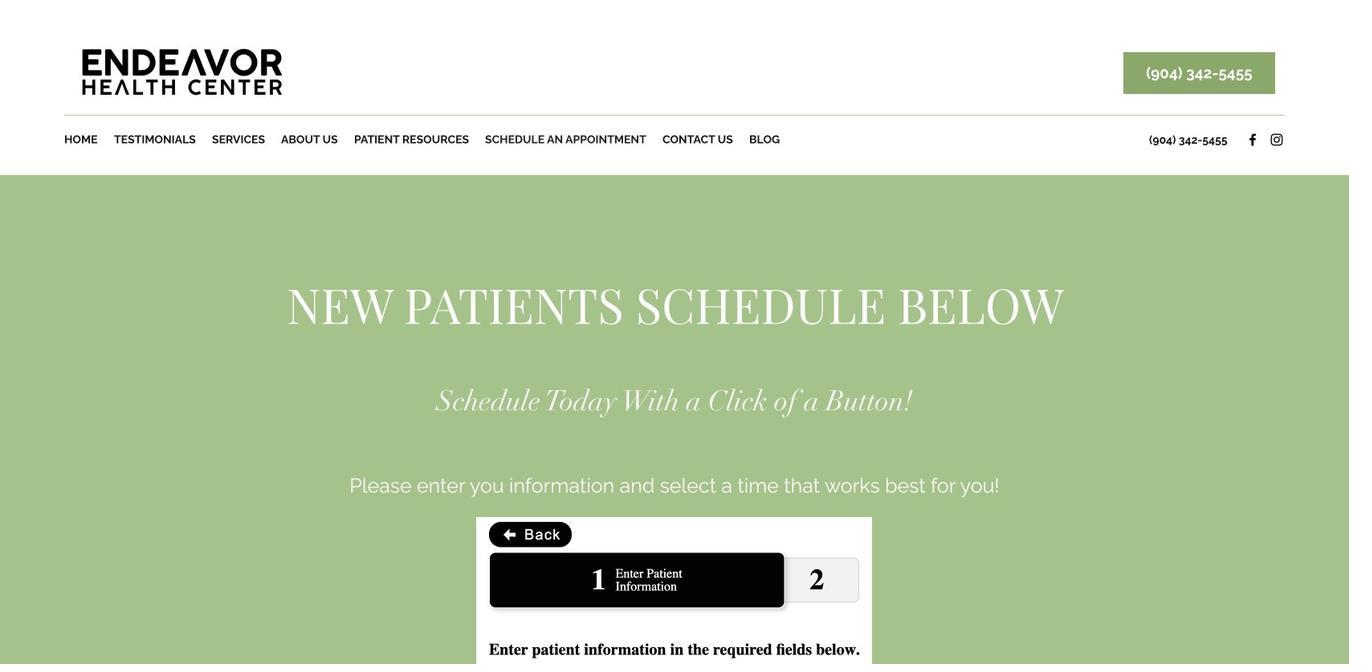Task type: locate. For each thing, give the bounding box(es) containing it.
image.png image
[[73, 41, 291, 104]]



Task type: describe. For each thing, give the bounding box(es) containing it.
facebook image
[[1245, 132, 1262, 148]]

instagram image
[[1270, 132, 1286, 148]]

social bar element
[[1245, 132, 1286, 148]]



